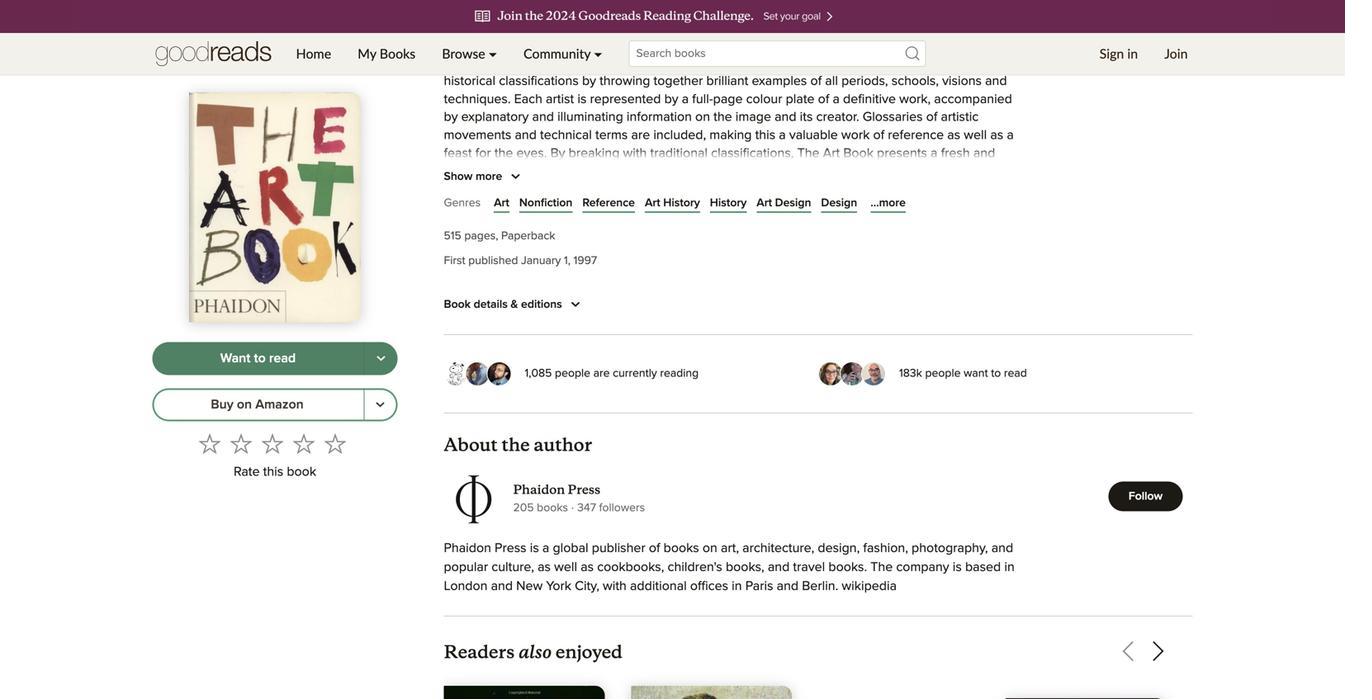 Task type: describe. For each thing, give the bounding box(es) containing it.
examples
[[752, 75, 807, 88]]

pages,
[[464, 230, 498, 242]]

profile image for phaidon press. image
[[444, 470, 503, 529]]

reading
[[660, 368, 699, 380]]

Search by book title or ISBN text field
[[629, 40, 926, 67]]

nonfiction
[[519, 197, 573, 209]]

author
[[534, 434, 592, 456]]

also
[[519, 638, 552, 664]]

1 vertical spatial the
[[495, 147, 513, 160]]

paperback
[[501, 230, 555, 242]]

books,
[[726, 561, 764, 574]]

full-
[[692, 93, 713, 106]]

art:
[[563, 165, 581, 178]]

currently
[[613, 368, 657, 380]]

press for phaidon press
[[568, 482, 600, 498]]

offices
[[690, 580, 728, 593]]

art for art design
[[757, 197, 772, 209]]

amazon
[[255, 398, 304, 412]]

people for want
[[925, 368, 961, 380]]

156,337
[[668, 21, 707, 32]]

global
[[553, 542, 589, 555]]

company
[[896, 561, 949, 574]]

phaidon for phaidon press is a global publisher of books on art, architecture, design, fashion, photography, and popular culture, as well as cookbooks, children's books, and travel books. the company is based in london and new york city, with additional offices in paris and berlin. wikipedia
[[444, 542, 491, 555]]

show
[[444, 171, 473, 182]]

1 design from the left
[[775, 197, 811, 209]]

rate 2 out of 5 image
[[230, 433, 252, 455]]

valuable
[[789, 129, 838, 142]]

sourcebook
[[714, 165, 783, 178]]

buy on amazon
[[211, 398, 304, 412]]

a up top genres for this book element
[[811, 165, 818, 178]]

a inside phaidon press is a global publisher of books on art, architecture, design, fashion, photography, and popular culture, as well as cookbooks, children's books, and travel books. the company is based in london and new york city, with additional offices in paris and berlin. wikipedia
[[542, 542, 549, 555]]

classifications
[[499, 75, 579, 88]]

rate 5 out of 5 image
[[325, 433, 346, 455]]

are inside an a to z guide to 500 great painters and sculptors from medieval to modern times, it debunks art historical classifications by throwing together brilliant examples of all periods, schools, visions and techniques. each artist is represented by a full-page colour plate of a definitive work, accompanied by explanatory and illuminating information on the image and its creator. glossaries of artistic movements and technical terms are included, making this a valuable work of reference as well as a feast for the eyes. by breaking with traditional classifications, the art book presents a fresh and original approach to art: an unparalleled visual sourcebook and a celebration of our rich and multi- faceted culture.
[[631, 129, 650, 142]]

artistic
[[941, 111, 979, 124]]

it
[[931, 57, 938, 70]]

and down fresh
[[952, 165, 974, 178]]

of inside phaidon press is a global publisher of books on art, architecture, design, fashion, photography, and popular culture, as well as cookbooks, children's books, and travel books. the company is based in london and new york city, with additional offices in paris and berlin. wikipedia
[[649, 542, 660, 555]]

of down glossaries
[[873, 129, 885, 142]]

culture.
[[491, 183, 534, 196]]

156,337 ratings and 350 reviews figure
[[668, 16, 816, 36]]

and down culture,
[[491, 580, 513, 593]]

art for art history
[[645, 197, 660, 209]]

and up "eyes."
[[515, 129, 537, 142]]

fashion,
[[863, 542, 908, 555]]

ratings
[[710, 21, 744, 32]]

by
[[550, 147, 565, 160]]

on inside an a to z guide to 500 great painters and sculptors from medieval to modern times, it debunks art historical classifications by throwing together brilliant examples of all periods, schools, visions and techniques. each artist is represented by a full-page colour plate of a definitive work, accompanied by explanatory and illuminating information on the image and its creator. glossaries of artistic movements and technical terms are included, making this a valuable work of reference as well as a feast for the eyes. by breaking with traditional classifications, the art book presents a fresh and original approach to art: an unparalleled visual sourcebook and a celebration of our rich and multi- faceted culture.
[[695, 111, 710, 124]]

accompanied
[[934, 93, 1012, 106]]

together
[[654, 75, 703, 88]]

image
[[736, 111, 771, 124]]

berlin.
[[802, 580, 838, 593]]

and down architecture,
[[768, 561, 790, 574]]

rate 3 out of 5 image
[[262, 433, 283, 455]]

colour
[[746, 93, 782, 106]]

0 vertical spatial the
[[714, 111, 732, 124]]

and up the art design
[[786, 165, 808, 178]]

represented
[[590, 93, 661, 106]]

on inside phaidon press is a global publisher of books on art, architecture, design, fashion, photography, and popular culture, as well as cookbooks, children's books, and travel books. the company is based in london and new york city, with additional offices in paris and berlin. wikipedia
[[703, 542, 717, 555]]

515
[[444, 230, 461, 242]]

1,
[[564, 255, 571, 267]]

in inside "link"
[[1128, 45, 1138, 62]]

browse ▾
[[442, 45, 497, 62]]

information
[[627, 111, 692, 124]]

historical
[[444, 75, 496, 88]]

reference link
[[582, 195, 635, 212]]

first
[[444, 255, 465, 267]]

enjoyed
[[556, 641, 623, 664]]

1997
[[574, 255, 597, 267]]

want
[[964, 368, 988, 380]]

2 design from the left
[[821, 197, 857, 209]]

a
[[463, 57, 472, 70]]

205
[[513, 503, 534, 514]]

reference
[[888, 129, 944, 142]]

city,
[[575, 580, 599, 593]]

for
[[475, 147, 491, 160]]

community ▾
[[524, 45, 602, 62]]

rating 3.86 out of 5 image
[[439, 9, 596, 40]]

creator.
[[816, 111, 859, 124]]

books
[[380, 45, 416, 62]]

great
[[580, 57, 610, 70]]

multi-
[[977, 165, 1009, 178]]

rating 0 out of 5 group
[[194, 428, 351, 460]]

times,
[[894, 57, 928, 70]]

paris
[[745, 580, 773, 593]]

0 horizontal spatial is
[[530, 542, 539, 555]]

genres
[[444, 197, 481, 209]]

art design link
[[757, 195, 811, 212]]

details
[[474, 299, 508, 311]]

illuminating
[[557, 111, 623, 124]]

want to read button
[[152, 342, 365, 375]]

1 vertical spatial by
[[664, 93, 678, 106]]

explanatory
[[461, 111, 529, 124]]

from
[[745, 57, 771, 70]]

347
[[577, 503, 596, 514]]

&
[[511, 299, 518, 311]]

join link
[[1151, 33, 1201, 74]]

of down all
[[818, 93, 829, 106]]

well inside an a to z guide to 500 great painters and sculptors from medieval to modern times, it debunks art historical classifications by throwing together brilliant examples of all periods, schools, visions and techniques. each artist is represented by a full-page colour plate of a definitive work, accompanied by explanatory and illuminating information on the image and its creator. glossaries of artistic movements and technical terms are included, making this a valuable work of reference as well as a feast for the eyes. by breaking with traditional classifications, the art book presents a fresh and original approach to art: an unparalleled visual sourcebook and a celebration of our rich and multi- faceted culture.
[[964, 129, 987, 142]]

terms
[[595, 129, 628, 142]]

follow button
[[1109, 482, 1183, 512]]

sign in link
[[1086, 33, 1151, 74]]

want to read
[[220, 352, 296, 365]]

work
[[841, 129, 870, 142]]

reference
[[582, 197, 635, 209]]

average rating of 3.86 stars. figure
[[439, 9, 668, 46]]

page
[[713, 93, 743, 106]]

all
[[825, 75, 838, 88]]

wikipedia
[[842, 580, 897, 593]]

book details & editions
[[444, 299, 562, 311]]

read inside button
[[269, 352, 296, 365]]

children's
[[668, 561, 722, 574]]

classifications,
[[711, 147, 794, 160]]

editions
[[521, 299, 562, 311]]

and up 'multi-' at the right of page
[[973, 147, 995, 160]]

eyes.
[[517, 147, 547, 160]]

1 vertical spatial in
[[1004, 561, 1015, 574]]

join goodreads' 2024 reading challenge image
[[72, 0, 1273, 33]]

an
[[444, 57, 460, 70]]

▾ for community ▾
[[594, 45, 602, 62]]

phaidon press
[[513, 482, 600, 498]]

with inside an a to z guide to 500 great painters and sculptors from medieval to modern times, it debunks art historical classifications by throwing together brilliant examples of all periods, schools, visions and techniques. each artist is represented by a full-page colour plate of a definitive work, accompanied by explanatory and illuminating information on the image and its creator. glossaries of artistic movements and technical terms are included, making this a valuable work of reference as well as a feast for the eyes. by breaking with traditional classifications, the art book presents a fresh and original approach to art: an unparalleled visual sourcebook and a celebration of our rich and multi- faceted culture.
[[623, 147, 647, 160]]

a left valuable at the right top of the page
[[779, 129, 786, 142]]

rate this book element
[[152, 428, 398, 485]]

book inside button
[[444, 299, 471, 311]]

of up the reference
[[926, 111, 938, 124]]

a left 'full-'
[[682, 93, 689, 106]]

rate 4 out of 5 image
[[293, 433, 315, 455]]

book inside an a to z guide to 500 great painters and sculptors from medieval to modern times, it debunks art historical classifications by throwing together brilliant examples of all periods, schools, visions and techniques. each artist is represented by a full-page colour plate of a definitive work, accompanied by explanatory and illuminating information on the image and its creator. glossaries of artistic movements and technical terms are included, making this a valuable work of reference as well as a feast for the eyes. by breaking with traditional classifications, the art book presents a fresh and original approach to art: an unparalleled visual sourcebook and a celebration of our rich and multi- faceted culture.
[[843, 147, 874, 160]]

first published january 1, 1997
[[444, 255, 597, 267]]

home image
[[156, 33, 271, 74]]

reviews
[[777, 21, 816, 32]]



Task type: vqa. For each thing, say whether or not it's contained in the screenshot.
Fantasy inside Fantasy View Results →
no



Task type: locate. For each thing, give the bounding box(es) containing it.
the right for
[[495, 147, 513, 160]]

2 horizontal spatial by
[[664, 93, 678, 106]]

1 horizontal spatial read
[[1004, 368, 1027, 380]]

▾ for browse ▾
[[489, 45, 497, 62]]

1 horizontal spatial history
[[710, 197, 747, 209]]

0 vertical spatial are
[[631, 129, 650, 142]]

1 ▾ from the left
[[489, 45, 497, 62]]

is up the illuminating at the left
[[578, 93, 587, 106]]

183k
[[899, 368, 922, 380]]

to inside button
[[254, 352, 266, 365]]

2 horizontal spatial in
[[1128, 45, 1138, 62]]

visual
[[678, 165, 710, 178]]

515 pages, paperback
[[444, 230, 555, 242]]

a up 'multi-' at the right of page
[[1007, 129, 1014, 142]]

with inside phaidon press is a global publisher of books on art, architecture, design, fashion, photography, and popular culture, as well as cookbooks, children's books, and travel books. the company is based in london and new york city, with additional offices in paris and berlin. wikipedia
[[603, 580, 627, 593]]

history down visual
[[663, 197, 700, 209]]

on left art,
[[703, 542, 717, 555]]

my
[[358, 45, 376, 62]]

0 vertical spatial well
[[964, 129, 987, 142]]

1 vertical spatial are
[[593, 368, 610, 380]]

0 horizontal spatial design
[[775, 197, 811, 209]]

0 vertical spatial is
[[578, 93, 587, 106]]

0 vertical spatial the
[[797, 147, 820, 160]]

my books
[[358, 45, 416, 62]]

0 horizontal spatial phaidon
[[444, 542, 491, 555]]

phaidon up 'popular'
[[444, 542, 491, 555]]

well down artistic
[[964, 129, 987, 142]]

2 horizontal spatial is
[[953, 561, 962, 574]]

people right 183k
[[925, 368, 961, 380]]

1 horizontal spatial ▾
[[594, 45, 602, 62]]

is up culture,
[[530, 542, 539, 555]]

1 vertical spatial well
[[554, 561, 577, 574]]

1 book cover image from the left
[[444, 686, 605, 699]]

1 vertical spatial press
[[495, 542, 527, 555]]

art link
[[494, 195, 509, 212]]

home link
[[283, 33, 344, 74]]

205 books
[[513, 503, 568, 514]]

1,085 people are currently reading
[[525, 368, 699, 380]]

and up the together
[[664, 57, 685, 70]]

book cover image
[[444, 686, 605, 699], [631, 686, 792, 699]]

nonfiction link
[[519, 195, 573, 212]]

this right rate
[[263, 466, 283, 479]]

with up unparalleled
[[623, 147, 647, 160]]

art design
[[757, 197, 811, 209]]

breaking
[[569, 147, 620, 160]]

1 vertical spatial the
[[871, 561, 893, 574]]

0 horizontal spatial people
[[555, 368, 590, 380]]

techniques.
[[444, 93, 511, 106]]

periods,
[[842, 75, 888, 88]]

are left currently
[[593, 368, 610, 380]]

the down the 'fashion,'
[[871, 561, 893, 574]]

is
[[578, 93, 587, 106], [530, 542, 539, 555], [953, 561, 962, 574]]

press inside phaidon press is a global publisher of books on art, architecture, design, fashion, photography, and popular culture, as well as cookbooks, children's books, and travel books. the company is based in london and new york city, with additional offices in paris and berlin. wikipedia
[[495, 542, 527, 555]]

2 history from the left
[[710, 197, 747, 209]]

as up york
[[538, 561, 551, 574]]

book down work
[[843, 147, 874, 160]]

1 history from the left
[[663, 197, 700, 209]]

by down techniques.
[[444, 111, 458, 124]]

0 horizontal spatial press
[[495, 542, 527, 555]]

phaidon for phaidon press
[[513, 482, 565, 498]]

0 vertical spatial by
[[582, 75, 596, 88]]

the right about
[[502, 434, 530, 456]]

on down 'full-'
[[695, 111, 710, 124]]

1 horizontal spatial this
[[755, 129, 776, 142]]

work,
[[899, 93, 931, 106]]

people
[[555, 368, 590, 380], [925, 368, 961, 380]]

0 vertical spatial this
[[755, 129, 776, 142]]

1 horizontal spatial people
[[925, 368, 961, 380]]

of left all
[[811, 75, 822, 88]]

join
[[1165, 45, 1188, 62]]

cookbooks,
[[597, 561, 664, 574]]

art down unparalleled
[[645, 197, 660, 209]]

0 horizontal spatial books
[[537, 503, 568, 514]]

a left global
[[542, 542, 549, 555]]

new
[[516, 580, 543, 593]]

top genres for this book element
[[444, 193, 1193, 219]]

1 vertical spatial is
[[530, 542, 539, 555]]

of
[[811, 75, 822, 88], [818, 93, 829, 106], [926, 111, 938, 124], [873, 129, 885, 142], [890, 165, 901, 178], [649, 542, 660, 555]]

followers
[[599, 503, 645, 514]]

0 horizontal spatial ▾
[[489, 45, 497, 62]]

is inside an a to z guide to 500 great painters and sculptors from medieval to modern times, it debunks art historical classifications by throwing together brilliant examples of all periods, schools, visions and techniques. each artist is represented by a full-page colour plate of a definitive work, accompanied by explanatory and illuminating information on the image and its creator. glossaries of artistic movements and technical terms are included, making this a valuable work of reference as well as a feast for the eyes. by breaking with traditional classifications, the art book presents a fresh and original approach to art: an unparalleled visual sourcebook and a celebration of our rich and multi- faceted culture.
[[578, 93, 587, 106]]

january
[[521, 255, 561, 267]]

travel
[[793, 561, 825, 574]]

original
[[444, 165, 487, 178]]

glossaries
[[863, 111, 923, 124]]

fresh
[[941, 147, 970, 160]]

as
[[947, 129, 961, 142], [990, 129, 1004, 142], [538, 561, 551, 574], [581, 561, 594, 574]]

architecture,
[[743, 542, 814, 555]]

▾ inside 'link'
[[489, 45, 497, 62]]

design left 'design' link
[[775, 197, 811, 209]]

...more
[[871, 197, 906, 209]]

1 vertical spatial read
[[1004, 368, 1027, 380]]

0 horizontal spatial book cover image
[[444, 686, 605, 699]]

1 vertical spatial on
[[237, 398, 252, 412]]

1 horizontal spatial by
[[582, 75, 596, 88]]

0 horizontal spatial well
[[554, 561, 577, 574]]

its
[[800, 111, 813, 124]]

rate 1 out of 5 image
[[199, 433, 220, 455]]

0 horizontal spatial read
[[269, 352, 296, 365]]

None search field
[[616, 40, 939, 67]]

the inside an a to z guide to 500 great painters and sculptors from medieval to modern times, it debunks art historical classifications by throwing together brilliant examples of all periods, schools, visions and techniques. each artist is represented by a full-page colour plate of a definitive work, accompanied by explanatory and illuminating information on the image and its creator. glossaries of artistic movements and technical terms are included, making this a valuable work of reference as well as a feast for the eyes. by breaking with traditional classifications, the art book presents a fresh and original approach to art: an unparalleled visual sourcebook and a celebration of our rich and multi- faceted culture.
[[797, 147, 820, 160]]

an a to z guide to 500 great painters and sculptors from medieval to modern times, it debunks art historical classifications by throwing together brilliant examples of all periods, schools, visions and techniques. each artist is represented by a full-page colour plate of a definitive work, accompanied by explanatory and illuminating information on the image and its creator. glossaries of artistic movements and technical terms are included, making this a valuable work of reference as well as a feast for the eyes. by breaking with traditional classifications, the art book presents a fresh and original approach to art: an unparalleled visual sourcebook and a celebration of our rich and multi- faceted culture.
[[444, 57, 1014, 196]]

on right buy
[[237, 398, 252, 412]]

▾ left guide
[[489, 45, 497, 62]]

well inside phaidon press is a global publisher of books on art, architecture, design, fashion, photography, and popular culture, as well as cookbooks, children's books, and travel books. the company is based in london and new york city, with additional offices in paris and berlin. wikipedia
[[554, 561, 577, 574]]

art down valuable at the right top of the page
[[823, 147, 840, 160]]

2 vertical spatial the
[[502, 434, 530, 456]]

and down art
[[985, 75, 1007, 88]]

0 horizontal spatial in
[[732, 580, 742, 593]]

0 vertical spatial in
[[1128, 45, 1138, 62]]

and up 'based'
[[992, 542, 1013, 555]]

press up 347
[[568, 482, 600, 498]]

phaidon press link
[[513, 482, 645, 498]]

design down celebration
[[821, 197, 857, 209]]

celebration
[[822, 165, 887, 178]]

a up rich
[[931, 147, 938, 160]]

350 reviews
[[753, 21, 816, 32]]

history inside art history link
[[663, 197, 700, 209]]

art inside an a to z guide to 500 great painters and sculptors from medieval to modern times, it debunks art historical classifications by throwing together brilliant examples of all periods, schools, visions and techniques. each artist is represented by a full-page colour plate of a definitive work, accompanied by explanatory and illuminating information on the image and its creator. glossaries of artistic movements and technical terms are included, making this a valuable work of reference as well as a feast for the eyes. by breaking with traditional classifications, the art book presents a fresh and original approach to art: an unparalleled visual sourcebook and a celebration of our rich and multi- faceted culture.
[[823, 147, 840, 160]]

art down culture. at the top of page
[[494, 197, 509, 209]]

rich
[[927, 165, 949, 178]]

sculptors
[[689, 57, 741, 70]]

are down information
[[631, 129, 650, 142]]

more
[[476, 171, 502, 182]]

2 vertical spatial by
[[444, 111, 458, 124]]

1 horizontal spatial press
[[568, 482, 600, 498]]

1 horizontal spatial phaidon
[[513, 482, 565, 498]]

and right paris
[[777, 580, 799, 593]]

1 horizontal spatial are
[[631, 129, 650, 142]]

sign in
[[1100, 45, 1138, 62]]

in right 'based'
[[1004, 561, 1015, 574]]

1 horizontal spatial in
[[1004, 561, 1015, 574]]

book
[[287, 466, 316, 479]]

modern
[[845, 57, 890, 70]]

1 horizontal spatial book cover image
[[631, 686, 792, 699]]

books inside phaidon press is a global publisher of books on art, architecture, design, fashion, photography, and popular culture, as well as cookbooks, children's books, and travel books. the company is based in london and new york city, with additional offices in paris and berlin. wikipedia
[[664, 542, 699, 555]]

0 vertical spatial phaidon
[[513, 482, 565, 498]]

definitive
[[843, 93, 896, 106]]

read right want
[[1004, 368, 1027, 380]]

by down the together
[[664, 93, 678, 106]]

popular
[[444, 561, 488, 574]]

of left our
[[890, 165, 901, 178]]

1 vertical spatial with
[[603, 580, 627, 593]]

is down photography,
[[953, 561, 962, 574]]

the down page
[[714, 111, 732, 124]]

3.86
[[606, 16, 658, 44]]

medieval
[[774, 57, 827, 70]]

350
[[753, 21, 774, 32]]

2 people from the left
[[925, 368, 961, 380]]

want
[[220, 352, 251, 365]]

art for art
[[494, 197, 509, 209]]

1 horizontal spatial well
[[964, 129, 987, 142]]

books.
[[829, 561, 867, 574]]

2 book cover image from the left
[[631, 686, 792, 699]]

additional
[[630, 580, 687, 593]]

this
[[755, 129, 776, 142], [263, 466, 283, 479]]

0 vertical spatial read
[[269, 352, 296, 365]]

phaidon up 205 books
[[513, 482, 565, 498]]

0 horizontal spatial book
[[444, 299, 471, 311]]

1 horizontal spatial book
[[843, 147, 874, 160]]

by down great
[[582, 75, 596, 88]]

2 vertical spatial is
[[953, 561, 962, 574]]

0 vertical spatial with
[[623, 147, 647, 160]]

as up city,
[[581, 561, 594, 574]]

art down the sourcebook
[[757, 197, 772, 209]]

show more button
[[444, 167, 525, 187]]

with down cookbooks,
[[603, 580, 627, 593]]

0 vertical spatial books
[[537, 503, 568, 514]]

history down the sourcebook
[[710, 197, 747, 209]]

this inside an a to z guide to 500 great painters and sculptors from medieval to modern times, it debunks art historical classifications by throwing together brilliant examples of all periods, schools, visions and techniques. each artist is represented by a full-page colour plate of a definitive work, accompanied by explanatory and illuminating information on the image and its creator. glossaries of artistic movements and technical terms are included, making this a valuable work of reference as well as a feast for the eyes. by breaking with traditional classifications, the art book presents a fresh and original approach to art: an unparalleled visual sourcebook and a celebration of our rich and multi- faceted culture.
[[755, 129, 776, 142]]

the down valuable at the right top of the page
[[797, 147, 820, 160]]

0 vertical spatial on
[[695, 111, 710, 124]]

books down phaidon press
[[537, 503, 568, 514]]

presents
[[877, 147, 927, 160]]

and left "its" on the right top
[[775, 111, 797, 124]]

1 vertical spatial book
[[444, 299, 471, 311]]

as up 'multi-' at the right of page
[[990, 129, 1004, 142]]

2 vertical spatial on
[[703, 542, 717, 555]]

...more button
[[871, 195, 906, 212]]

2 ▾ from the left
[[594, 45, 602, 62]]

included,
[[653, 129, 706, 142]]

people right 1,085
[[555, 368, 590, 380]]

in right sign
[[1128, 45, 1138, 62]]

500
[[552, 57, 576, 70]]

books up children's
[[664, 542, 699, 555]]

in down 'books,'
[[732, 580, 742, 593]]

this down image at the right top of the page
[[755, 129, 776, 142]]

a
[[682, 93, 689, 106], [833, 93, 840, 106], [779, 129, 786, 142], [1007, 129, 1014, 142], [931, 147, 938, 160], [811, 165, 818, 178], [542, 542, 549, 555]]

photography,
[[912, 542, 988, 555]]

1 vertical spatial phaidon
[[444, 542, 491, 555]]

the inside phaidon press is a global publisher of books on art, architecture, design, fashion, photography, and popular culture, as well as cookbooks, children's books, and travel books. the company is based in london and new york city, with additional offices in paris and berlin. wikipedia
[[871, 561, 893, 574]]

as up fresh
[[947, 129, 961, 142]]

people for are
[[555, 368, 590, 380]]

1 horizontal spatial books
[[664, 542, 699, 555]]

london
[[444, 580, 488, 593]]

0 horizontal spatial by
[[444, 111, 458, 124]]

book
[[843, 147, 874, 160], [444, 299, 471, 311]]

press for phaidon press is a global publisher of books on art, architecture, design, fashion, photography, and popular culture, as well as cookbooks, children's books, and travel books. the company is based in london and new york city, with additional offices in paris and berlin. wikipedia
[[495, 542, 527, 555]]

book left details
[[444, 299, 471, 311]]

sign
[[1100, 45, 1124, 62]]

0 horizontal spatial are
[[593, 368, 610, 380]]

readers
[[444, 641, 515, 664]]

1 vertical spatial this
[[263, 466, 283, 479]]

0 horizontal spatial history
[[663, 197, 700, 209]]

well down global
[[554, 561, 577, 574]]

phaidon inside phaidon press is a global publisher of books on art, architecture, design, fashion, photography, and popular culture, as well as cookbooks, children's books, and travel books. the company is based in london and new york city, with additional offices in paris and berlin. wikipedia
[[444, 542, 491, 555]]

1 horizontal spatial the
[[871, 561, 893, 574]]

0 horizontal spatial this
[[263, 466, 283, 479]]

2 vertical spatial in
[[732, 580, 742, 593]]

1 horizontal spatial design
[[821, 197, 857, 209]]

art history
[[645, 197, 700, 209]]

1 horizontal spatial is
[[578, 93, 587, 106]]

art
[[995, 57, 1010, 70]]

0 vertical spatial book
[[843, 147, 874, 160]]

design,
[[818, 542, 860, 555]]

a up creator.
[[833, 93, 840, 106]]

▾ right "500" on the top
[[594, 45, 602, 62]]

1 people from the left
[[555, 368, 590, 380]]

the
[[797, 147, 820, 160], [871, 561, 893, 574]]

z
[[490, 57, 498, 70]]

0 vertical spatial press
[[568, 482, 600, 498]]

york
[[546, 580, 571, 593]]

1 vertical spatial books
[[664, 542, 699, 555]]

0 horizontal spatial the
[[797, 147, 820, 160]]

read up amazon
[[269, 352, 296, 365]]

with
[[623, 147, 647, 160], [603, 580, 627, 593]]

browse
[[442, 45, 485, 62]]

and down each on the top
[[532, 111, 554, 124]]

faceted
[[444, 183, 487, 196]]

read
[[269, 352, 296, 365], [1004, 368, 1027, 380]]

press up culture,
[[495, 542, 527, 555]]

of up cookbooks,
[[649, 542, 660, 555]]



